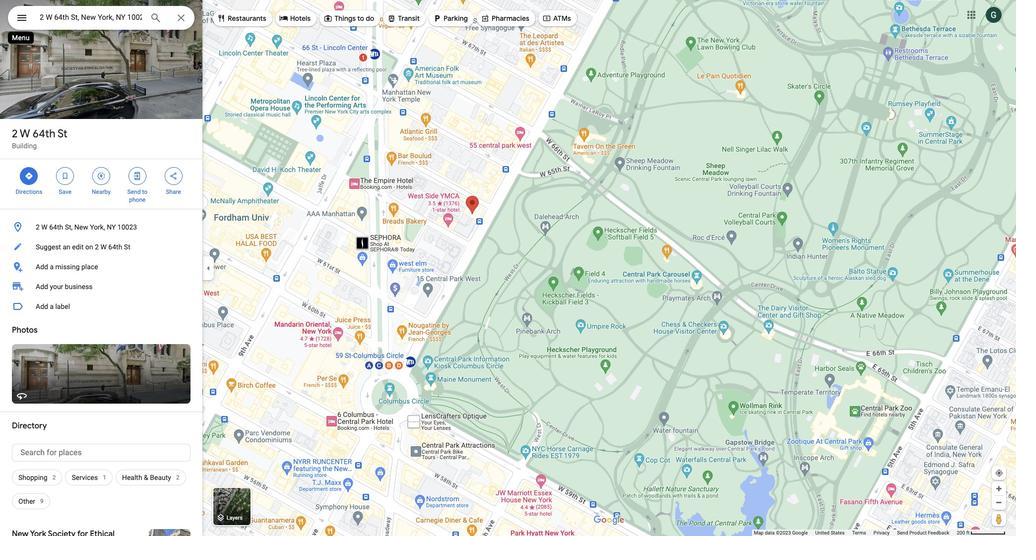 Task type: locate. For each thing, give the bounding box(es) containing it.
2 horizontal spatial w
[[100, 243, 107, 251]]

nearby
[[92, 189, 111, 195]]

st up 
[[58, 127, 67, 141]]

to inside send to phone
[[142, 189, 147, 195]]

64th up building
[[33, 127, 55, 141]]

0 vertical spatial add
[[36, 263, 48, 271]]

9
[[40, 498, 44, 505]]

1 vertical spatial st
[[124, 243, 130, 251]]

add a missing place button
[[0, 257, 202, 277]]

share
[[166, 189, 181, 195]]

2 up building
[[12, 127, 18, 141]]

200 ft button
[[957, 530, 1006, 536]]

1 vertical spatial to
[[142, 189, 147, 195]]

2 vertical spatial w
[[100, 243, 107, 251]]

a
[[50, 263, 54, 271], [50, 303, 54, 311]]

to inside  things to do
[[357, 14, 364, 23]]

64th
[[33, 127, 55, 141], [49, 223, 63, 231], [108, 243, 122, 251]]

1 horizontal spatial send
[[897, 530, 908, 536]]

 transit
[[387, 13, 420, 24]]

2 right shopping
[[52, 474, 56, 481]]

1 a from the top
[[50, 263, 54, 271]]

a left missing
[[50, 263, 54, 271]]

footer
[[754, 530, 957, 536]]

atms
[[553, 14, 571, 23]]

add left your
[[36, 283, 48, 291]]

64th down ny
[[108, 243, 122, 251]]

2 right beauty at the bottom of page
[[176, 474, 179, 481]]

3 add from the top
[[36, 303, 48, 311]]

 button
[[8, 6, 36, 32]]

0 horizontal spatial st
[[58, 127, 67, 141]]

1 vertical spatial add
[[36, 283, 48, 291]]

directory
[[12, 421, 47, 431]]

2 vertical spatial 64th
[[108, 243, 122, 251]]

64th left st,
[[49, 223, 63, 231]]

0 horizontal spatial send
[[127, 189, 141, 195]]

1 horizontal spatial w
[[41, 223, 48, 231]]

1 vertical spatial send
[[897, 530, 908, 536]]

send inside send to phone
[[127, 189, 141, 195]]

 things to do
[[324, 13, 374, 24]]

2 w 64th st, new york, ny 10023
[[36, 223, 137, 231]]

business
[[65, 283, 93, 291]]

None field
[[40, 11, 142, 23]]

add your business
[[36, 283, 93, 291]]

send left product
[[897, 530, 908, 536]]

send inside button
[[897, 530, 908, 536]]

to left do
[[357, 14, 364, 23]]

1 add from the top
[[36, 263, 48, 271]]

send
[[127, 189, 141, 195], [897, 530, 908, 536]]

0 vertical spatial w
[[20, 127, 30, 141]]

st inside button
[[124, 243, 130, 251]]

64th inside 2 w 64th st, new york, ny 10023 button
[[49, 223, 63, 231]]

w up building
[[20, 127, 30, 141]]

map
[[754, 530, 764, 536]]


[[61, 171, 70, 182]]

suggest
[[36, 243, 61, 251]]


[[387, 13, 396, 24]]

privacy
[[874, 530, 890, 536]]

add left label
[[36, 303, 48, 311]]

transit
[[398, 14, 420, 23]]

0 vertical spatial 64th
[[33, 127, 55, 141]]

to
[[357, 14, 364, 23], [142, 189, 147, 195]]

 search field
[[8, 6, 194, 32]]

w inside 2 w 64th st building
[[20, 127, 30, 141]]

200 ft
[[957, 530, 970, 536]]

suggest an edit on 2 w 64th st
[[36, 243, 130, 251]]

0 vertical spatial send
[[127, 189, 141, 195]]

None text field
[[12, 444, 191, 462]]

other
[[18, 498, 35, 506]]

other 9
[[18, 498, 44, 506]]

2 a from the top
[[50, 303, 54, 311]]

a left label
[[50, 303, 54, 311]]

show street view coverage image
[[992, 511, 1006, 526]]

64th inside 2 w 64th st building
[[33, 127, 55, 141]]

0 vertical spatial a
[[50, 263, 54, 271]]

services
[[72, 474, 98, 482]]

1 vertical spatial 64th
[[49, 223, 63, 231]]

an
[[63, 243, 70, 251]]

suggest an edit on 2 w 64th st button
[[0, 237, 202, 257]]

footer containing map data ©2023 google
[[754, 530, 957, 536]]

do
[[366, 14, 374, 23]]

0 horizontal spatial w
[[20, 127, 30, 141]]

missing
[[55, 263, 80, 271]]

ny
[[107, 223, 116, 231]]

2 w 64th st, new york, ny 10023 button
[[0, 217, 202, 237]]

a for label
[[50, 303, 54, 311]]

 atms
[[542, 13, 571, 24]]

1 vertical spatial w
[[41, 223, 48, 231]]

st
[[58, 127, 67, 141], [124, 243, 130, 251]]

collapse side panel image
[[203, 263, 214, 274]]

0 vertical spatial to
[[357, 14, 364, 23]]

building
[[12, 142, 37, 150]]

1 vertical spatial a
[[50, 303, 54, 311]]

parking
[[444, 14, 468, 23]]

1 horizontal spatial st
[[124, 243, 130, 251]]

add down suggest
[[36, 263, 48, 271]]

united states button
[[815, 530, 845, 536]]

0 vertical spatial st
[[58, 127, 67, 141]]

send to phone
[[127, 189, 147, 203]]

0 horizontal spatial to
[[142, 189, 147, 195]]

2 vertical spatial add
[[36, 303, 48, 311]]

w right on
[[100, 243, 107, 251]]


[[169, 171, 178, 182]]

1
[[103, 474, 106, 481]]

shopping
[[18, 474, 47, 482]]

feedback
[[928, 530, 949, 536]]

add a label
[[36, 303, 70, 311]]

2
[[12, 127, 18, 141], [36, 223, 40, 231], [95, 243, 99, 251], [52, 474, 56, 481], [176, 474, 179, 481]]

to up phone on the left
[[142, 189, 147, 195]]

things
[[334, 14, 356, 23]]

add
[[36, 263, 48, 271], [36, 283, 48, 291], [36, 303, 48, 311]]

2 up suggest
[[36, 223, 40, 231]]

w up suggest
[[41, 223, 48, 231]]

united
[[815, 530, 829, 536]]

google maps element
[[0, 0, 1016, 536]]

64th for st,
[[49, 223, 63, 231]]

send up phone on the left
[[127, 189, 141, 195]]

united states
[[815, 530, 845, 536]]

2 inside health & beauty 2
[[176, 474, 179, 481]]

w
[[20, 127, 30, 141], [41, 223, 48, 231], [100, 243, 107, 251]]

2 add from the top
[[36, 283, 48, 291]]

 hotels
[[279, 13, 311, 24]]

restaurants
[[228, 14, 266, 23]]

beauty
[[150, 474, 171, 482]]

place
[[81, 263, 98, 271]]

st down 10023
[[124, 243, 130, 251]]

2 w 64th st building
[[12, 127, 67, 150]]

st,
[[65, 223, 73, 231]]

map data ©2023 google
[[754, 530, 808, 536]]

1 horizontal spatial to
[[357, 14, 364, 23]]



Task type: vqa. For each thing, say whether or not it's contained in the screenshot.
'Price'
no



Task type: describe. For each thing, give the bounding box(es) containing it.
send product feedback button
[[897, 530, 949, 536]]

data
[[765, 530, 775, 536]]


[[133, 171, 142, 182]]

footer inside the google maps element
[[754, 530, 957, 536]]

add a missing place
[[36, 263, 98, 271]]


[[481, 13, 490, 24]]


[[433, 13, 442, 24]]

label
[[55, 303, 70, 311]]

add your business link
[[0, 277, 202, 297]]


[[16, 11, 28, 25]]

pharmacies
[[492, 14, 529, 23]]

 pharmacies
[[481, 13, 529, 24]]

directions
[[16, 189, 42, 195]]

a for missing
[[50, 263, 54, 271]]

2 right on
[[95, 243, 99, 251]]


[[97, 171, 106, 182]]

hotels
[[290, 14, 311, 23]]

ft
[[966, 530, 970, 536]]

google
[[792, 530, 808, 536]]

send for send to phone
[[127, 189, 141, 195]]

google account: greg robinson  
(robinsongreg175@gmail.com) image
[[986, 7, 1002, 23]]


[[217, 13, 226, 24]]

add for add a label
[[36, 303, 48, 311]]

add for add your business
[[36, 283, 48, 291]]

 parking
[[433, 13, 468, 24]]

 restaurants
[[217, 13, 266, 24]]

york,
[[90, 223, 105, 231]]

health & beauty 2
[[122, 474, 179, 482]]

2 w 64th st main content
[[0, 0, 202, 536]]

none text field inside 2 w 64th st main content
[[12, 444, 191, 462]]

&
[[144, 474, 148, 482]]

terms
[[852, 530, 866, 536]]

states
[[831, 530, 845, 536]]

photos
[[12, 325, 38, 335]]

your
[[50, 283, 63, 291]]

send for send product feedback
[[897, 530, 908, 536]]

on
[[85, 243, 93, 251]]

add for add a missing place
[[36, 263, 48, 271]]

shopping 2
[[18, 474, 56, 482]]

2 inside 2 w 64th st building
[[12, 127, 18, 141]]

2 W 64th St, New York, NY 10023 field
[[8, 6, 194, 30]]

zoom out image
[[995, 499, 1003, 507]]

product
[[909, 530, 927, 536]]

zoom in image
[[995, 485, 1003, 493]]


[[279, 13, 288, 24]]

layers
[[227, 515, 243, 522]]

w for st,
[[41, 223, 48, 231]]

add a label button
[[0, 297, 202, 317]]

none field inside 2 w 64th st, new york, ny 10023 field
[[40, 11, 142, 23]]

edit
[[72, 243, 84, 251]]

show your location image
[[995, 469, 1004, 478]]

st inside 2 w 64th st building
[[58, 127, 67, 141]]

10023
[[117, 223, 137, 231]]

64th for st
[[33, 127, 55, 141]]

w for st
[[20, 127, 30, 141]]

200
[[957, 530, 965, 536]]

actions for 2 w 64th st region
[[0, 159, 202, 209]]

privacy button
[[874, 530, 890, 536]]

services 1
[[72, 474, 106, 482]]

health
[[122, 474, 142, 482]]

save
[[59, 189, 71, 195]]

©2023
[[776, 530, 791, 536]]


[[324, 13, 332, 24]]

2 inside shopping 2
[[52, 474, 56, 481]]


[[25, 171, 33, 182]]

phone
[[129, 196, 146, 203]]

terms button
[[852, 530, 866, 536]]

new
[[74, 223, 88, 231]]


[[542, 13, 551, 24]]

64th inside suggest an edit on 2 w 64th st button
[[108, 243, 122, 251]]

send product feedback
[[897, 530, 949, 536]]



